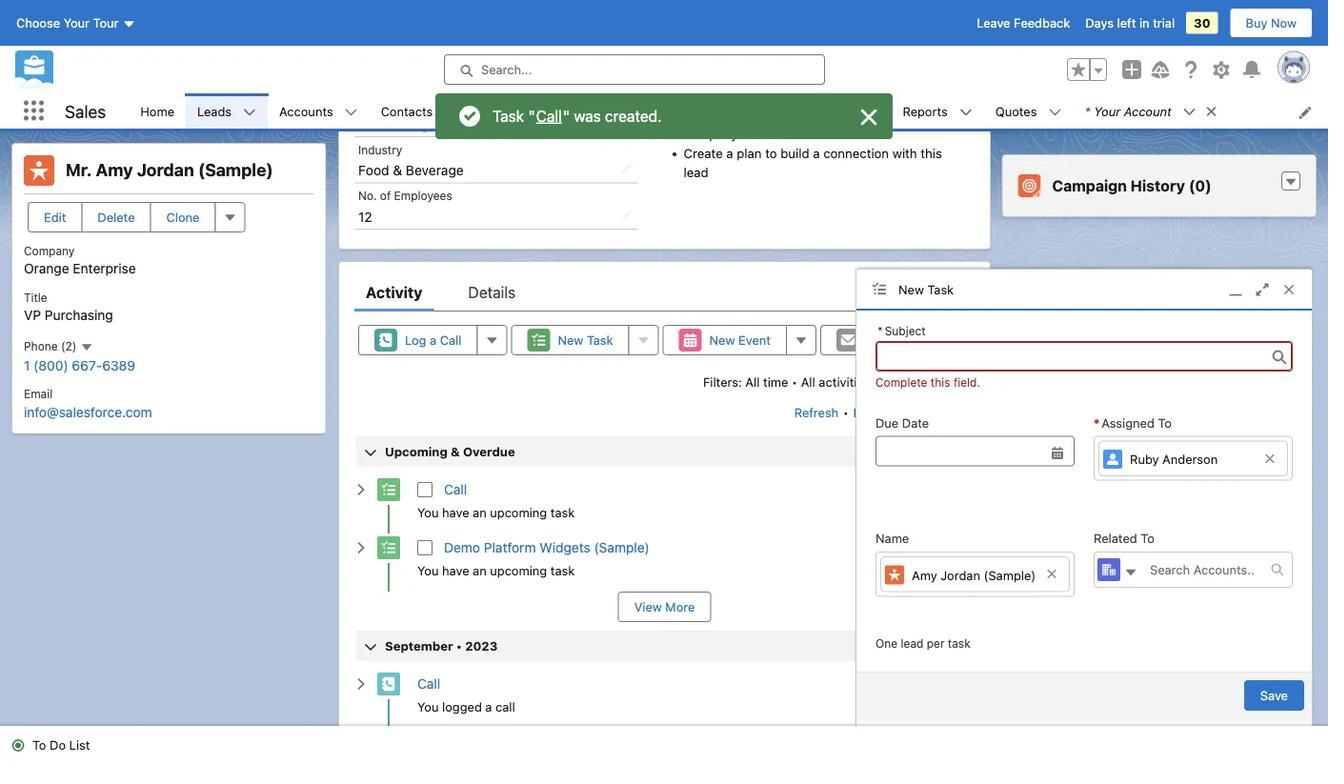 Task type: describe. For each thing, give the bounding box(es) containing it.
sales
[[65, 101, 106, 121]]

accounts list item
[[268, 93, 369, 129]]

to
[[765, 146, 777, 161]]

demo platform widgets (sample)
[[444, 540, 649, 556]]

• left view all link
[[918, 405, 924, 420]]

you have an upcoming task for demo platform widgets (sample)
[[417, 564, 574, 578]]

opportunities list item
[[469, 93, 596, 129]]

* for your
[[1085, 104, 1091, 118]]

anderson
[[1163, 452, 1218, 467]]

food
[[358, 162, 389, 178]]

leave
[[977, 16, 1011, 30]]

call down september
[[417, 676, 440, 692]]

an for demo platform widgets (sample)
[[472, 564, 486, 578]]

dashboards list item
[[775, 93, 892, 129]]

task inside button
[[587, 333, 613, 347]]

task image
[[377, 478, 400, 501]]

info@salesforce.com
[[24, 404, 152, 420]]

email button
[[820, 325, 914, 355]]

ruby anderson link
[[1099, 441, 1289, 477]]

demo
[[444, 540, 480, 556]]

to for assigned to
[[1158, 416, 1172, 430]]

email for email
[[867, 333, 898, 347]]

enterprise
[[73, 261, 136, 276]]

per
[[927, 637, 945, 651]]

now
[[1271, 16, 1297, 30]]

have for call
[[442, 505, 469, 520]]

view all link
[[927, 397, 974, 428]]

company's
[[683, 127, 748, 142]]

mr. amy jordan (sample)
[[66, 160, 273, 180]]

days
[[1086, 16, 1114, 30]]

build
[[780, 146, 809, 161]]

name
[[876, 531, 909, 546]]

all up refresh "button"
[[801, 374, 815, 389]]

0 vertical spatial amy
[[96, 160, 133, 180]]

task image
[[377, 537, 400, 559]]

3 you from the top
[[417, 700, 438, 714]]

Related To text field
[[1139, 553, 1271, 587]]

a right build
[[813, 146, 820, 161]]

new task dialog
[[856, 269, 1313, 726]]

task inside dialog
[[948, 637, 971, 651]]

log a call
[[405, 333, 461, 347]]

to for related to
[[1141, 531, 1155, 546]]

all left "types"
[[883, 374, 897, 389]]

all down field.
[[959, 405, 974, 420]]

you have an upcoming task for call
[[417, 505, 574, 520]]

calendar
[[607, 104, 659, 118]]

new task link
[[857, 270, 1312, 311]]

(800)
[[33, 358, 68, 373]]

refresh button
[[793, 397, 839, 428]]

your for account
[[1094, 104, 1121, 118]]

choose your tour
[[16, 16, 119, 30]]

save
[[1261, 689, 1289, 703]]

was
[[574, 107, 601, 125]]

beverage
[[405, 162, 463, 178]]

subject
[[885, 324, 926, 337]]

30
[[1194, 16, 1211, 30]]

days left in trial
[[1086, 16, 1175, 30]]

quotes list item
[[984, 93, 1074, 129]]

reports
[[903, 104, 948, 118]]

ruby anderson
[[1130, 452, 1218, 467]]

no.
[[358, 189, 376, 202]]

lead inside new task dialog
[[901, 637, 924, 651]]

1 vertical spatial lead
[[683, 165, 708, 180]]

(2)
[[61, 339, 77, 353]]

new task inside dialog
[[899, 282, 954, 296]]

refresh
[[794, 405, 838, 420]]

accounts image
[[1098, 559, 1121, 581]]

your for tour
[[64, 16, 90, 30]]

forecasts link
[[695, 93, 775, 129]]

new task button
[[511, 325, 629, 355]]

campaign
[[1053, 177, 1127, 195]]

quotes link
[[984, 93, 1049, 129]]

reports list item
[[892, 93, 984, 129]]

a left plan
[[726, 146, 733, 161]]

view inside view more button
[[634, 600, 662, 614]]

0 horizontal spatial jordan
[[137, 160, 194, 180]]

edit
[[44, 210, 66, 224]]

logged
[[442, 700, 482, 714]]

buy now
[[1246, 16, 1297, 30]]

new task inside button
[[557, 333, 613, 347]]

you for call
[[417, 505, 438, 520]]

search...
[[481, 62, 532, 77]]

2 horizontal spatial text default image
[[1285, 175, 1298, 189]]

amy jordan (sample) link
[[881, 557, 1070, 592]]

home link
[[129, 93, 186, 129]]

related
[[1094, 531, 1138, 546]]

do
[[50, 738, 66, 752]]

choose your tour button
[[15, 8, 137, 38]]

1 " from the left
[[528, 107, 535, 125]]

leads
[[197, 104, 232, 118]]

platform
[[483, 540, 536, 556]]

create
[[683, 146, 723, 161]]

refresh • expand all • view all
[[794, 405, 974, 420]]

call link inside success alert dialog
[[535, 106, 563, 126]]

text default image inside leads list item
[[243, 106, 256, 119]]

upcoming & overdue
[[385, 444, 515, 459]]

an for call
[[472, 505, 486, 520]]

company orange enterprise
[[24, 244, 136, 276]]

leads link
[[186, 93, 243, 129]]

quotes
[[996, 104, 1037, 118]]

with
[[892, 146, 917, 161]]

assigned
[[1102, 416, 1155, 430]]

new for new task button
[[557, 333, 583, 347]]

left
[[1118, 16, 1136, 30]]

phone (2)
[[24, 339, 80, 353]]

calendar list item
[[596, 93, 695, 129]]

call
[[495, 700, 515, 714]]

demo platform widgets (sample) link
[[444, 540, 649, 556]]

view more button
[[618, 592, 711, 622]]

tour
[[93, 16, 119, 30]]

connection
[[823, 146, 889, 161]]

amy jordan (sample)
[[912, 568, 1036, 582]]

a inside log a call button
[[429, 333, 436, 347]]

related to
[[1094, 531, 1155, 546]]

ruby
[[1130, 452, 1159, 467]]

filters: all time • all activities • all types
[[703, 374, 933, 389]]

contacts
[[381, 104, 433, 118]]

(sample) for demo platform widgets (sample)
[[594, 540, 649, 556]]

leave feedback
[[977, 16, 1071, 30]]

field.
[[954, 376, 981, 389]]



Task type: vqa. For each thing, say whether or not it's contained in the screenshot.
the Description text box
no



Task type: locate. For each thing, give the bounding box(es) containing it.
0 horizontal spatial email
[[24, 388, 53, 401]]

(sample) inside new task dialog
[[984, 568, 1036, 582]]

2 horizontal spatial new
[[899, 282, 924, 296]]

&
[[393, 162, 402, 178], [450, 444, 460, 459]]

your inside 'dropdown button'
[[64, 16, 90, 30]]

0 horizontal spatial task
[[493, 107, 524, 125]]

2 horizontal spatial task
[[928, 282, 954, 296]]

call inside log a call button
[[440, 333, 461, 347]]

reports link
[[892, 93, 960, 129]]

expand
[[853, 405, 896, 420]]

lead down create
[[683, 165, 708, 180]]

lead right the
[[834, 107, 859, 123]]

call link down upcoming & overdue
[[444, 482, 467, 497]]

1 horizontal spatial *
[[1085, 104, 1091, 118]]

(sample) for mr. amy jordan (sample)
[[198, 160, 273, 180]]

new event
[[709, 333, 771, 347]]

email inside the "email info@salesforce.com"
[[24, 388, 53, 401]]

2 " from the left
[[563, 107, 570, 125]]

you up september
[[417, 564, 438, 578]]

& for overdue
[[450, 444, 460, 459]]

2 vertical spatial lead
[[901, 637, 924, 651]]

view left more
[[634, 600, 662, 614]]

email info@salesforce.com
[[24, 388, 152, 420]]

view more
[[634, 600, 695, 614]]

0 horizontal spatial new task
[[557, 333, 613, 347]]

email inside email button
[[867, 333, 898, 347]]

task for demo platform widgets (sample)
[[550, 564, 574, 578]]

complete
[[876, 376, 928, 389]]

activities
[[819, 374, 870, 389]]

task down the widgets
[[550, 564, 574, 578]]

0 vertical spatial lead
[[834, 107, 859, 123]]

0 vertical spatial jordan
[[137, 160, 194, 180]]

in
[[1140, 16, 1150, 30]]

jordan
[[137, 160, 194, 180], [941, 568, 981, 582]]

info@salesforce.com link
[[24, 404, 152, 420]]

to right assigned
[[1158, 416, 1172, 430]]

• left expand
[[843, 405, 849, 420]]

" down search...
[[528, 107, 535, 125]]

contacts link
[[369, 93, 444, 129]]

delete button
[[81, 202, 151, 233]]

2 an from the top
[[472, 564, 486, 578]]

edit button
[[28, 202, 82, 233]]

amy down 22
[[912, 568, 937, 582]]

1 you have an upcoming task from the top
[[417, 505, 574, 520]]

• right "time" at the right of page
[[792, 374, 797, 389]]

task
[[493, 107, 524, 125], [928, 282, 954, 296], [587, 333, 613, 347]]

call link down september
[[417, 676, 440, 692]]

assigned to
[[1102, 416, 1172, 430]]

lead left per
[[901, 637, 924, 651]]

task inside success alert dialog
[[493, 107, 524, 125]]

this
[[920, 146, 942, 161], [931, 376, 951, 389]]

* your account
[[1085, 104, 1172, 118]]

have down the demo
[[442, 564, 469, 578]]

a right the log
[[429, 333, 436, 347]]

1 horizontal spatial text default image
[[1205, 105, 1219, 118]]

mr.
[[66, 160, 92, 180]]

due
[[876, 416, 899, 430]]

2 horizontal spatial lead
[[901, 637, 924, 651]]

buy
[[1246, 16, 1268, 30]]

created.
[[605, 107, 662, 125]]

1 vertical spatial jordan
[[941, 568, 981, 582]]

text default image inside reports list item
[[960, 106, 973, 119]]

2 horizontal spatial call link
[[535, 106, 563, 126]]

upcoming
[[385, 444, 447, 459]]

opportunities link
[[469, 93, 571, 129]]

2 horizontal spatial *
[[1094, 416, 1100, 430]]

this right the with
[[920, 146, 942, 161]]

no. of employees
[[358, 189, 452, 202]]

title vp purchasing
[[24, 291, 113, 323]]

new for new event button
[[709, 333, 735, 347]]

0 vertical spatial upcoming
[[490, 505, 547, 520]]

from
[[863, 107, 890, 123]]

all left "time" at the right of page
[[745, 374, 760, 389]]

12
[[358, 208, 372, 224]]

text default image right (0)
[[1285, 175, 1298, 189]]

an up the demo
[[472, 505, 486, 520]]

1 horizontal spatial task
[[587, 333, 613, 347]]

1 horizontal spatial new
[[709, 333, 735, 347]]

* left assigned
[[1094, 416, 1100, 430]]

new inside dialog
[[899, 282, 924, 296]]

upcoming up platform
[[490, 505, 547, 520]]

* right quotes list item
[[1085, 104, 1091, 118]]

1 vertical spatial your
[[1094, 104, 1121, 118]]

you have an upcoming task
[[417, 505, 574, 520], [417, 564, 574, 578]]

0 vertical spatial to
[[1158, 416, 1172, 430]]

this inside gather key details on the lead from their company's website create a plan to build a connection with this lead
[[920, 146, 942, 161]]

0 horizontal spatial call link
[[417, 676, 440, 692]]

1 horizontal spatial jordan
[[941, 568, 981, 582]]

account
[[1124, 104, 1172, 118]]

activity link
[[365, 273, 422, 311]]

activity
[[365, 283, 422, 301]]

667-
[[72, 358, 102, 373]]

have for demo platform widgets (sample)
[[442, 564, 469, 578]]

1 vertical spatial task
[[928, 282, 954, 296]]

0 horizontal spatial amy
[[96, 160, 133, 180]]

text default image inside quotes list item
[[1049, 106, 1062, 119]]

an
[[472, 505, 486, 520], [472, 564, 486, 578]]

website
[[751, 127, 797, 142]]

• up expand
[[874, 374, 879, 389]]

1 an from the top
[[472, 505, 486, 520]]

task " call " was created.
[[493, 107, 662, 125]]

tab list
[[354, 273, 974, 311]]

0 horizontal spatial (sample)
[[198, 160, 273, 180]]

a
[[726, 146, 733, 161], [813, 146, 820, 161], [429, 333, 436, 347], [485, 700, 492, 714]]

1 horizontal spatial amy
[[912, 568, 937, 582]]

group
[[1067, 58, 1107, 81]]

0 horizontal spatial *
[[878, 324, 883, 337]]

1 horizontal spatial lead
[[834, 107, 859, 123]]

text default image inside phone (2) dropdown button
[[80, 341, 93, 354]]

you left logged
[[417, 700, 438, 714]]

gather key details on the lead from their company's website create a plan to build a connection with this lead
[[683, 107, 942, 180]]

email up complete
[[867, 333, 898, 347]]

0 horizontal spatial new
[[557, 333, 583, 347]]

1 horizontal spatial &
[[450, 444, 460, 459]]

contacts list item
[[369, 93, 469, 129]]

buy now button
[[1230, 8, 1313, 38]]

0 horizontal spatial your
[[64, 16, 90, 30]]

0 horizontal spatial text default image
[[345, 106, 358, 119]]

email down 1
[[24, 388, 53, 401]]

leads list item
[[186, 93, 268, 129]]

your left tour on the left top
[[64, 16, 90, 30]]

filters:
[[703, 374, 742, 389]]

0 vertical spatial new task
[[899, 282, 954, 296]]

new inside button
[[557, 333, 583, 347]]

0 vertical spatial you
[[417, 505, 438, 520]]

2 you have an upcoming task from the top
[[417, 564, 574, 578]]

an down the demo
[[472, 564, 486, 578]]

jordan inside new task dialog
[[941, 568, 981, 582]]

logged call image
[[377, 673, 400, 696]]

• left 2023
[[456, 639, 462, 653]]

task up the widgets
[[550, 505, 574, 520]]

task right per
[[948, 637, 971, 651]]

1 vertical spatial new task
[[557, 333, 613, 347]]

home
[[140, 104, 174, 118]]

forecasts
[[707, 104, 763, 118]]

1 vertical spatial amy
[[912, 568, 937, 582]]

time
[[763, 374, 788, 389]]

tab list containing activity
[[354, 273, 974, 311]]

1 vertical spatial email
[[24, 388, 53, 401]]

new inside button
[[709, 333, 735, 347]]

industry
[[358, 143, 402, 156]]

list item
[[1074, 93, 1227, 129]]

1 horizontal spatial to
[[1141, 531, 1155, 546]]

text default image right 'accounts'
[[345, 106, 358, 119]]

september
[[385, 639, 453, 653]]

sep 22
[[893, 542, 933, 556]]

orange
[[24, 261, 69, 276]]

2 vertical spatial task
[[948, 637, 971, 651]]

1 vertical spatial view
[[634, 600, 662, 614]]

text default image
[[1205, 105, 1219, 118], [345, 106, 358, 119], [1285, 175, 1298, 189]]

1 have from the top
[[442, 505, 469, 520]]

" left was
[[563, 107, 570, 125]]

large image
[[858, 106, 881, 129]]

1 horizontal spatial view
[[928, 405, 956, 420]]

0 vertical spatial an
[[472, 505, 486, 520]]

& left overdue
[[450, 444, 460, 459]]

2 you from the top
[[417, 564, 438, 578]]

0 vertical spatial task
[[493, 107, 524, 125]]

2 vertical spatial you
[[417, 700, 438, 714]]

upcoming
[[490, 505, 547, 520], [490, 564, 547, 578]]

2 vertical spatial *
[[1094, 416, 1100, 430]]

call link left was
[[535, 106, 563, 126]]

1 vertical spatial an
[[472, 564, 486, 578]]

vp
[[24, 307, 41, 323]]

a left call
[[485, 700, 492, 714]]

upcoming down platform
[[490, 564, 547, 578]]

text default image inside accounts list item
[[345, 106, 358, 119]]

phone (2) button
[[24, 339, 93, 354]]

lead
[[834, 107, 859, 123], [683, 165, 708, 180], [901, 637, 924, 651]]

you
[[417, 505, 438, 520], [417, 564, 438, 578], [417, 700, 438, 714]]

company
[[24, 244, 75, 258]]

None text field
[[876, 341, 1293, 372]]

•
[[792, 374, 797, 389], [874, 374, 879, 389], [843, 405, 849, 420], [918, 405, 924, 420], [456, 639, 462, 653]]

1 you from the top
[[417, 505, 438, 520]]

1 vertical spatial upcoming
[[490, 564, 547, 578]]

0 vertical spatial task
[[550, 505, 574, 520]]

leave feedback link
[[977, 16, 1071, 30]]

call right the log
[[440, 333, 461, 347]]

1 upcoming from the top
[[490, 505, 547, 520]]

list containing home
[[129, 93, 1329, 129]]

0 horizontal spatial view
[[634, 600, 662, 614]]

0 vertical spatial email
[[867, 333, 898, 347]]

amy right mr.
[[96, 160, 133, 180]]

1 vertical spatial *
[[878, 324, 883, 337]]

& for beverage
[[393, 162, 402, 178]]

& inside dropdown button
[[450, 444, 460, 459]]

lead image
[[24, 155, 54, 186]]

to right related
[[1141, 531, 1155, 546]]

1 vertical spatial this
[[931, 376, 951, 389]]

task inside dialog
[[928, 282, 954, 296]]

clone
[[166, 210, 200, 224]]

0 vertical spatial have
[[442, 505, 469, 520]]

details
[[751, 107, 790, 123]]

you for demo platform widgets (sample)
[[417, 564, 438, 578]]

details link
[[468, 273, 515, 311]]

log a call button
[[358, 325, 477, 355]]

0 horizontal spatial &
[[393, 162, 402, 178]]

1 vertical spatial to
[[1141, 531, 1155, 546]]

success alert dialog
[[436, 93, 893, 139]]

0 vertical spatial *
[[1085, 104, 1091, 118]]

2 vertical spatial to
[[32, 738, 46, 752]]

1 vertical spatial call link
[[444, 482, 467, 497]]

call inside success alert dialog
[[536, 107, 562, 125]]

list
[[129, 93, 1329, 129]]

0 vertical spatial &
[[393, 162, 402, 178]]

call left was
[[536, 107, 562, 125]]

0 vertical spatial you have an upcoming task
[[417, 505, 574, 520]]

1 horizontal spatial email
[[867, 333, 898, 347]]

you have an upcoming task up platform
[[417, 505, 574, 520]]

(0)
[[1189, 177, 1212, 195]]

this inside new task dialog
[[931, 376, 951, 389]]

* left subject
[[878, 324, 883, 337]]

0 vertical spatial your
[[64, 16, 90, 30]]

view down complete this field.
[[928, 405, 956, 420]]

email for email info@salesforce.com
[[24, 388, 53, 401]]

None text field
[[876, 436, 1075, 467]]

list
[[69, 738, 90, 752]]

0 vertical spatial call link
[[535, 106, 563, 126]]

1 horizontal spatial new task
[[899, 282, 954, 296]]

delete
[[98, 210, 135, 224]]

1 horizontal spatial your
[[1094, 104, 1121, 118]]

0 vertical spatial this
[[920, 146, 942, 161]]

2 horizontal spatial to
[[1158, 416, 1172, 430]]

0 horizontal spatial lead
[[683, 165, 708, 180]]

you logged a call
[[417, 700, 515, 714]]

all right due
[[899, 405, 913, 420]]

1 vertical spatial you
[[417, 564, 438, 578]]

1 horizontal spatial "
[[563, 107, 570, 125]]

0 vertical spatial (sample)
[[198, 160, 273, 180]]

your left account
[[1094, 104, 1121, 118]]

2 horizontal spatial (sample)
[[984, 568, 1036, 582]]

you have an upcoming task down platform
[[417, 564, 574, 578]]

text success image
[[11, 739, 25, 752]]

you down upcoming
[[417, 505, 438, 520]]

1 vertical spatial (sample)
[[594, 540, 649, 556]]

2 vertical spatial task
[[587, 333, 613, 347]]

this left field.
[[931, 376, 951, 389]]

1 horizontal spatial call link
[[444, 482, 467, 497]]

employees
[[394, 189, 452, 202]]

your inside list item
[[1094, 104, 1121, 118]]

1 vertical spatial &
[[450, 444, 460, 459]]

& right food
[[393, 162, 402, 178]]

history
[[1131, 177, 1185, 195]]

1 horizontal spatial (sample)
[[594, 540, 649, 556]]

search... button
[[444, 54, 825, 85]]

accounts link
[[268, 93, 345, 129]]

overdue
[[463, 444, 515, 459]]

0 horizontal spatial "
[[528, 107, 535, 125]]

0 vertical spatial view
[[928, 405, 956, 420]]

upcoming for demo platform widgets (sample)
[[490, 564, 547, 578]]

call down upcoming & overdue
[[444, 482, 467, 497]]

one
[[876, 637, 898, 651]]

text default image right account
[[1205, 105, 1219, 118]]

2 have from the top
[[442, 564, 469, 578]]

upcoming for call
[[490, 505, 547, 520]]

of
[[380, 189, 391, 202]]

1 vertical spatial task
[[550, 564, 574, 578]]

sep
[[893, 542, 915, 556]]

* for subject
[[878, 324, 883, 337]]

0 horizontal spatial to
[[32, 738, 46, 752]]

amy inside new task dialog
[[912, 568, 937, 582]]

log
[[405, 333, 426, 347]]

2 upcoming from the top
[[490, 564, 547, 578]]

list item containing *
[[1074, 93, 1227, 129]]

have up the demo
[[442, 505, 469, 520]]

task for call
[[550, 505, 574, 520]]

1 vertical spatial have
[[442, 564, 469, 578]]

2023
[[465, 639, 497, 653]]

2 vertical spatial call link
[[417, 676, 440, 692]]

2 vertical spatial (sample)
[[984, 568, 1036, 582]]

clone button
[[150, 202, 216, 233]]

to left do
[[32, 738, 46, 752]]

text default image
[[1183, 105, 1197, 119], [243, 106, 256, 119], [960, 106, 973, 119], [1049, 106, 1062, 119], [80, 341, 93, 354], [1271, 563, 1285, 577], [1125, 566, 1138, 580]]

1 vertical spatial you have an upcoming task
[[417, 564, 574, 578]]

none text field inside new task dialog
[[876, 341, 1293, 372]]

to inside to do list button
[[32, 738, 46, 752]]

1 (800) 667-6389
[[24, 358, 136, 373]]

to do list
[[32, 738, 90, 752]]



